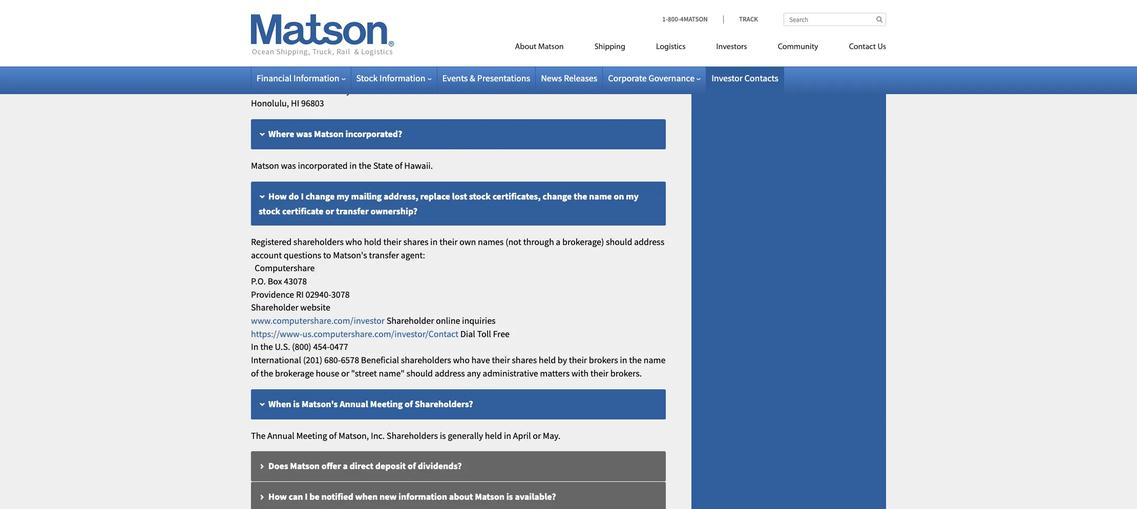 Task type: locate. For each thing, give the bounding box(es) containing it.
end down financial
[[364, 9, 379, 21]]

1 vertical spatial who
[[453, 355, 470, 367]]

how inside tab
[[269, 492, 287, 503]]

a
[[556, 236, 561, 248], [343, 461, 348, 473]]

meeting inside tab
[[370, 399, 403, 410]]

0 vertical spatial matson,
[[251, 71, 282, 83]]

shareholders up name"
[[401, 355, 451, 367]]

days right 40
[[536, 0, 554, 7]]

i inside tab
[[305, 492, 308, 503]]

1 horizontal spatial address
[[435, 368, 465, 380]]

0 vertical spatial held
[[539, 355, 556, 367]]

i right do
[[301, 191, 304, 202]]

april
[[513, 430, 531, 442]]

matson, up "direct"
[[339, 430, 369, 442]]

should right name"
[[407, 368, 433, 380]]

name left the on
[[589, 191, 612, 202]]

where
[[269, 128, 294, 140]]

end
[[590, 0, 605, 7], [364, 9, 379, 21]]

of up the annual meeting of matson, inc. shareholders is generally held in april or may.
[[405, 399, 413, 410]]

administrative
[[483, 368, 539, 380]]

0 vertical spatial annual
[[340, 399, 368, 410]]

1 vertical spatial shares
[[512, 355, 537, 367]]

transfer inside registered shareholders who hold their shares in their own names (not through a brokerage) should address account questions to matson's transfer agent: computershare p.o. box 43078 providence ri 02940-3078 shareholder website www.computershare.com/investor shareholder online inquiries https://www-us.computershare.com/investor/contact dial toll free in the u.s. (800) 454-0477 international (201) 680-6578  beneficial shareholders who have their shares held by their brokers in the name of the brokerage house or "street name" should address any administrative matters with their brokers.
[[369, 249, 399, 261]]

matson down where
[[251, 160, 279, 172]]

with right the matters
[[572, 368, 589, 380]]

my left mailing
[[337, 191, 350, 202]]

1 horizontal spatial shareholders
[[401, 355, 451, 367]]

matson, inc. 1411 sand island parkway honolulu, hi 96803
[[251, 71, 351, 109]]

or inside when is matson's annual meeting of shareholders? tab panel
[[533, 430, 541, 442]]

annual down "street
[[340, 399, 368, 410]]

the left state
[[359, 160, 372, 172]]

matson left offer
[[290, 461, 320, 473]]

address
[[315, 39, 347, 51], [635, 236, 665, 248], [435, 368, 465, 380]]

corporate
[[397, 39, 437, 51]]

shareholders up questions
[[294, 236, 344, 248]]

days
[[536, 0, 554, 7], [309, 9, 327, 21]]

1 vertical spatial how
[[269, 492, 287, 503]]

transfer down mailing
[[336, 205, 369, 217]]

to left file
[[324, 0, 332, 7]]

information up island
[[294, 72, 340, 84]]

website
[[301, 302, 331, 314]]

1 vertical spatial days
[[309, 9, 327, 21]]

1 horizontal spatial transfer
[[369, 249, 399, 261]]

1 horizontal spatial was
[[296, 128, 312, 140]]

https://www-
[[251, 328, 303, 340]]

my
[[337, 191, 350, 202], [626, 191, 639, 202]]

providence
[[251, 289, 294, 301]]

was for matson
[[296, 128, 312, 140]]

1 vertical spatial meeting
[[297, 430, 327, 442]]

how do i change my mailing address, replace lost stock certificates, change the name on my stock certificate or transfer ownership? tab panel
[[251, 236, 666, 381]]

presentations
[[477, 72, 531, 84]]

or
[[326, 205, 334, 217], [341, 368, 350, 380], [533, 430, 541, 442]]

2 horizontal spatial or
[[533, 430, 541, 442]]

to
[[324, 0, 332, 7], [323, 249, 331, 261]]

held right generally
[[485, 430, 502, 442]]

a right through
[[556, 236, 561, 248]]

shares up 'agent:'
[[404, 236, 429, 248]]

on
[[614, 191, 625, 202]]

should right "brokerage)" in the top of the page
[[606, 236, 633, 248]]

2 vertical spatial or
[[533, 430, 541, 442]]

held inside when is matson's annual meeting of shareholders? tab panel
[[485, 430, 502, 442]]

their up administrative
[[492, 355, 510, 367]]

inc.
[[283, 71, 297, 83], [371, 430, 385, 442]]

1-800-4matson
[[663, 15, 708, 24]]

1 vertical spatial shareholder
[[387, 315, 434, 327]]

how left can
[[269, 492, 287, 503]]

1 horizontal spatial name
[[644, 355, 666, 367]]

to inside the matson is required to file its financial results with the sec no more than 40 days after the end of the fiscal quarter and 60 days from the end of the fiscal year.
[[324, 0, 332, 7]]

1 vertical spatial inc.
[[371, 430, 385, 442]]

who
[[346, 236, 362, 248], [453, 355, 470, 367]]

1 horizontal spatial with
[[572, 368, 589, 380]]

matson inside tab
[[475, 492, 505, 503]]

0 vertical spatial address
[[315, 39, 347, 51]]

1 vertical spatial name
[[644, 355, 666, 367]]

shares up administrative
[[512, 355, 537, 367]]

0 horizontal spatial shareholders
[[294, 236, 344, 248]]

0 horizontal spatial my
[[337, 191, 350, 202]]

0 vertical spatial how
[[269, 191, 287, 202]]

1 horizontal spatial matson,
[[339, 430, 369, 442]]

1 vertical spatial a
[[343, 461, 348, 473]]

what
[[269, 39, 290, 51]]

annual right "the"
[[268, 430, 295, 442]]

(800)
[[292, 342, 312, 353]]

change right certificates, at the left top
[[543, 191, 572, 202]]

corporate governance link
[[609, 72, 701, 84]]

shareholder up us.computershare.com/investor/contact
[[387, 315, 434, 327]]

the up shipping
[[616, 0, 629, 7]]

brokerage
[[275, 368, 314, 380]]

of right the deposit
[[408, 461, 416, 473]]

1 horizontal spatial a
[[556, 236, 561, 248]]

0 vertical spatial a
[[556, 236, 561, 248]]

0 vertical spatial matson's
[[359, 39, 396, 51]]

held
[[539, 355, 556, 367], [485, 430, 502, 442]]

island
[[293, 84, 316, 96]]

transfer down hold
[[369, 249, 399, 261]]

1 horizontal spatial annual
[[340, 399, 368, 410]]

new
[[380, 492, 397, 503]]

i left 'be'
[[305, 492, 308, 503]]

0 horizontal spatial information
[[294, 72, 340, 84]]

is inside the matson is required to file its financial results with the sec no more than 40 days after the end of the fiscal quarter and 60 days from the end of the fiscal year.
[[281, 0, 287, 7]]

0 vertical spatial shareholders
[[294, 236, 344, 248]]

the inside where was matson incorporated? tab panel
[[359, 160, 372, 172]]

matson's inside tab
[[359, 39, 396, 51]]

shipping
[[595, 43, 626, 51]]

days right 60
[[309, 9, 327, 21]]

0 vertical spatial inc.
[[283, 71, 297, 83]]

to right questions
[[323, 249, 331, 261]]

is up and
[[281, 0, 287, 7]]

meeting
[[370, 399, 403, 410], [297, 430, 327, 442]]

1 vertical spatial transfer
[[369, 249, 399, 261]]

results
[[394, 0, 419, 7]]

the up year.
[[440, 0, 453, 7]]

1 horizontal spatial meeting
[[370, 399, 403, 410]]

matson, inside matson, inc. 1411 sand island parkway honolulu, hi 96803
[[251, 71, 282, 83]]

in left april
[[504, 430, 512, 442]]

stock right lost at the top of the page
[[469, 191, 491, 202]]

Search search field
[[784, 13, 887, 26]]

meeting up offer
[[297, 430, 327, 442]]

in
[[350, 160, 357, 172], [431, 236, 438, 248], [620, 355, 628, 367], [504, 430, 512, 442]]

in up brokers.
[[620, 355, 628, 367]]

i for do
[[301, 191, 304, 202]]

1 information from the left
[[294, 72, 340, 84]]

1 vertical spatial stock
[[259, 205, 281, 217]]

does matson offer a direct deposit of dividends? tab
[[251, 452, 666, 483]]

1 vertical spatial should
[[407, 368, 433, 380]]

0 vertical spatial was
[[296, 128, 312, 140]]

year.
[[427, 9, 445, 21]]

information right stock
[[380, 72, 426, 84]]

40
[[525, 0, 534, 7]]

change up certificate
[[306, 191, 335, 202]]

can
[[289, 492, 303, 503]]

2 how from the top
[[269, 492, 287, 503]]

i inside how do i change my mailing address, replace lost stock certificates, change the name on my stock certificate or transfer ownership?
[[301, 191, 304, 202]]

1 horizontal spatial stock
[[469, 191, 491, 202]]

0 horizontal spatial days
[[309, 9, 327, 21]]

of up shipping
[[607, 0, 615, 7]]

1 vertical spatial matson's
[[333, 249, 367, 261]]

when is matson's annual meeting of shareholders? tab
[[251, 390, 666, 421]]

1 horizontal spatial shareholder
[[387, 315, 434, 327]]

track link
[[724, 15, 759, 24]]

held inside registered shareholders who hold their shares in their own names (not through a brokerage) should address account questions to matson's transfer agent: computershare p.o. box 43078 providence ri 02940-3078 shareholder website www.computershare.com/investor shareholder online inquiries https://www-us.computershare.com/investor/contact dial toll free in the u.s. (800) 454-0477 international (201) 680-6578  beneficial shareholders who have their shares held by their brokers in the name of the brokerage house or "street name" should address any administrative matters with their brokers.
[[539, 355, 556, 367]]

1 vertical spatial annual
[[268, 430, 295, 442]]

name right brokers
[[644, 355, 666, 367]]

when is matson's annual meeting of shareholders? tab panel
[[251, 430, 666, 443]]

or right certificate
[[326, 205, 334, 217]]

annual
[[340, 399, 368, 410], [268, 430, 295, 442]]

with up year.
[[421, 0, 438, 7]]

who left hold
[[346, 236, 362, 248]]

in left state
[[350, 160, 357, 172]]

1-800-4matson link
[[663, 15, 724, 24]]

name inside how do i change my mailing address, replace lost stock certificates, change the name on my stock certificate or transfer ownership?
[[589, 191, 612, 202]]

800-
[[668, 15, 681, 24]]

0 horizontal spatial transfer
[[336, 205, 369, 217]]

0 horizontal spatial meeting
[[297, 430, 327, 442]]

in inside tab panel
[[350, 160, 357, 172]]

1 how from the top
[[269, 191, 287, 202]]

0 horizontal spatial annual
[[268, 430, 295, 442]]

matson, up '1411'
[[251, 71, 282, 83]]

contact
[[850, 43, 876, 51]]

community
[[778, 43, 819, 51]]

annual inside tab
[[340, 399, 368, 410]]

1 vertical spatial with
[[572, 368, 589, 380]]

is inside what is the address of matson's corporate office? tab
[[291, 39, 298, 51]]

was inside tab
[[296, 128, 312, 140]]

house
[[316, 368, 340, 380]]

matson's inside registered shareholders who hold their shares in their own names (not through a brokerage) should address account questions to matson's transfer agent: computershare p.o. box 43078 providence ri 02940-3078 shareholder website www.computershare.com/investor shareholder online inquiries https://www-us.computershare.com/investor/contact dial toll free in the u.s. (800) 454-0477 international (201) 680-6578  beneficial shareholders who have their shares held by their brokers in the name of the brokerage house or "street name" should address any administrative matters with their brokers.
[[333, 249, 367, 261]]

inc. up sand at the left top of the page
[[283, 71, 297, 83]]

incorporated?
[[346, 128, 403, 140]]

0 horizontal spatial with
[[421, 0, 438, 7]]

was inside tab panel
[[281, 160, 296, 172]]

0 vertical spatial i
[[301, 191, 304, 202]]

1 vertical spatial held
[[485, 430, 502, 442]]

None search field
[[784, 13, 887, 26]]

how left do
[[269, 191, 287, 202]]

0 horizontal spatial or
[[326, 205, 334, 217]]

1 vertical spatial or
[[341, 368, 350, 380]]

0 vertical spatial days
[[536, 0, 554, 7]]

0 horizontal spatial was
[[281, 160, 296, 172]]

of down the international
[[251, 368, 259, 380]]

account
[[251, 249, 282, 261]]

is inside 'when is matson's annual meeting of shareholders?' tab
[[293, 399, 300, 410]]

was up do
[[281, 160, 296, 172]]

shipping link
[[580, 38, 641, 59]]

of right state
[[395, 160, 403, 172]]

a right offer
[[343, 461, 348, 473]]

how do i change my mailing address, replace lost stock certificates, change the name on my stock certificate or transfer ownership?
[[259, 191, 639, 217]]

transfer inside how do i change my mailing address, replace lost stock certificates, change the name on my stock certificate or transfer ownership?
[[336, 205, 369, 217]]

in left own
[[431, 236, 438, 248]]

1 horizontal spatial or
[[341, 368, 350, 380]]

shareholders
[[294, 236, 344, 248], [401, 355, 451, 367]]

0 vertical spatial meeting
[[370, 399, 403, 410]]

1 horizontal spatial days
[[536, 0, 554, 7]]

search image
[[877, 16, 883, 23]]

matson's
[[359, 39, 396, 51], [333, 249, 367, 261], [302, 399, 338, 410]]

stock up registered
[[259, 205, 281, 217]]

stock information link
[[356, 72, 432, 84]]

of up offer
[[329, 430, 337, 442]]

the up brokers.
[[630, 355, 642, 367]]

www.computershare.com/investor link
[[251, 315, 385, 327]]

shareholders?
[[415, 399, 473, 410]]

the right what
[[300, 39, 313, 51]]

or left 'may.'
[[533, 430, 541, 442]]

0 horizontal spatial inc.
[[283, 71, 297, 83]]

the inside tab
[[300, 39, 313, 51]]

0 horizontal spatial shares
[[404, 236, 429, 248]]

how for can
[[269, 492, 287, 503]]

by
[[558, 355, 567, 367]]

2 my from the left
[[626, 191, 639, 202]]

0 vertical spatial shareholder
[[251, 302, 299, 314]]

0 horizontal spatial held
[[485, 430, 502, 442]]

of up stock
[[349, 39, 357, 51]]

matson's up stock
[[359, 39, 396, 51]]

shareholder down providence
[[251, 302, 299, 314]]

is right what
[[291, 39, 298, 51]]

is for when
[[293, 399, 300, 410]]

questions
[[284, 249, 322, 261]]

inc. inside when is matson's annual meeting of shareholders? tab panel
[[371, 430, 385, 442]]

matson's down hold
[[333, 249, 367, 261]]

how for do
[[269, 191, 287, 202]]

is left available?
[[507, 492, 513, 503]]

meeting down name"
[[370, 399, 403, 410]]

incorporated
[[298, 160, 348, 172]]

their
[[384, 236, 402, 248], [440, 236, 458, 248], [492, 355, 510, 367], [569, 355, 587, 367], [591, 368, 609, 380]]

1 vertical spatial shareholders
[[401, 355, 451, 367]]

end right 'after'
[[590, 0, 605, 7]]

0 vertical spatial shares
[[404, 236, 429, 248]]

0 horizontal spatial fiscal
[[405, 9, 425, 21]]

1 vertical spatial fiscal
[[405, 9, 425, 21]]

brokerage)
[[563, 236, 605, 248]]

name inside registered shareholders who hold their shares in their own names (not through a brokerage) should address account questions to matson's transfer agent: computershare p.o. box 43078 providence ri 02940-3078 shareholder website www.computershare.com/investor shareholder online inquiries https://www-us.computershare.com/investor/contact dial toll free in the u.s. (800) 454-0477 international (201) 680-6578  beneficial shareholders who have their shares held by their brokers in the name of the brokerage house or "street name" should address any administrative matters with their brokers.
[[644, 355, 666, 367]]

held left by at left
[[539, 355, 556, 367]]

with inside registered shareholders who hold their shares in their own names (not through a brokerage) should address account questions to matson's transfer agent: computershare p.o. box 43078 providence ri 02940-3078 shareholder website www.computershare.com/investor shareholder online inquiries https://www-us.computershare.com/investor/contact dial toll free in the u.s. (800) 454-0477 international (201) 680-6578  beneficial shareholders who have their shares held by their brokers in the name of the brokerage house or "street name" should address any administrative matters with their brokers.
[[572, 368, 589, 380]]

0 vertical spatial stock
[[469, 191, 491, 202]]

who up any
[[453, 355, 470, 367]]

0 horizontal spatial i
[[301, 191, 304, 202]]

0 horizontal spatial who
[[346, 236, 362, 248]]

was right where
[[296, 128, 312, 140]]

information for stock information
[[380, 72, 426, 84]]

how inside how do i change my mailing address, replace lost stock certificates, change the name on my stock certificate or transfer ownership?
[[269, 191, 287, 202]]

1 horizontal spatial change
[[543, 191, 572, 202]]

1 horizontal spatial my
[[626, 191, 639, 202]]

p.o.
[[251, 276, 266, 287]]

the left the on
[[574, 191, 588, 202]]

1 horizontal spatial information
[[380, 72, 426, 84]]

0 vertical spatial transfer
[[336, 205, 369, 217]]

a inside 'does matson offer a direct deposit of dividends?' tab
[[343, 461, 348, 473]]

change
[[306, 191, 335, 202], [543, 191, 572, 202]]

financial information
[[257, 72, 340, 84]]

680-
[[324, 355, 341, 367]]

information for financial information
[[294, 72, 340, 84]]

0 vertical spatial with
[[421, 0, 438, 7]]

is right when
[[293, 399, 300, 410]]

or down 6578
[[341, 368, 350, 380]]

0 vertical spatial name
[[589, 191, 612, 202]]

1 vertical spatial matson,
[[339, 430, 369, 442]]

name
[[589, 191, 612, 202], [644, 355, 666, 367]]

matson right about
[[539, 43, 564, 51]]

is for what
[[291, 39, 298, 51]]

0 vertical spatial to
[[324, 0, 332, 7]]

free
[[493, 328, 510, 340]]

0 vertical spatial or
[[326, 205, 334, 217]]

no
[[472, 0, 482, 7]]

454-
[[313, 342, 330, 353]]

is for matson
[[281, 0, 287, 7]]

u.s.
[[275, 342, 290, 353]]

1 horizontal spatial end
[[590, 0, 605, 7]]

what is the address of matson's corporate office? tab panel
[[251, 71, 666, 110]]

0 horizontal spatial a
[[343, 461, 348, 473]]

transfer
[[336, 205, 369, 217], [369, 249, 399, 261]]

how do i change my mailing address, replace lost stock certificates, change the name on my stock certificate or transfer ownership? tab
[[251, 182, 666, 226]]

the down the its
[[350, 9, 362, 21]]

0 vertical spatial should
[[606, 236, 633, 248]]

1 horizontal spatial inc.
[[371, 430, 385, 442]]

my right the on
[[626, 191, 639, 202]]

4matson
[[681, 15, 708, 24]]

the right 'after'
[[576, 0, 588, 7]]

0 horizontal spatial address
[[315, 39, 347, 51]]

from
[[329, 9, 348, 21]]

meeting inside tab panel
[[297, 430, 327, 442]]

www.computershare.com/investor
[[251, 315, 385, 327]]

matson's down house
[[302, 399, 338, 410]]

(not
[[506, 236, 522, 248]]

0 horizontal spatial matson,
[[251, 71, 282, 83]]

1 vertical spatial end
[[364, 9, 379, 21]]

is left generally
[[440, 430, 446, 442]]

2 information from the left
[[380, 72, 426, 84]]

stock information
[[356, 72, 426, 84]]

1 vertical spatial to
[[323, 249, 331, 261]]

0 horizontal spatial change
[[306, 191, 335, 202]]

be
[[310, 492, 320, 503]]

0 horizontal spatial shareholder
[[251, 302, 299, 314]]

box
[[268, 276, 282, 287]]

2 vertical spatial matson's
[[302, 399, 338, 410]]

matson right 'about'
[[475, 492, 505, 503]]

how can i be notified when new information about matson is available? tab
[[251, 483, 666, 510]]

1 horizontal spatial held
[[539, 355, 556, 367]]

matson up quarter
[[251, 0, 279, 7]]

1 horizontal spatial fiscal
[[631, 0, 651, 7]]

inc. down when is matson's annual meeting of shareholders?
[[371, 430, 385, 442]]

us
[[878, 43, 887, 51]]

of inside registered shareholders who hold their shares in their own names (not through a brokerage) should address account questions to matson's transfer agent: computershare p.o. box 43078 providence ri 02940-3078 shareholder website www.computershare.com/investor shareholder online inquiries https://www-us.computershare.com/investor/contact dial toll free in the u.s. (800) 454-0477 international (201) 680-6578  beneficial shareholders who have their shares held by their brokers in the name of the brokerage house or "street name" should address any administrative matters with their brokers.
[[251, 368, 259, 380]]

its
[[347, 0, 357, 7]]

1 horizontal spatial i
[[305, 492, 308, 503]]

1 vertical spatial address
[[635, 236, 665, 248]]

should
[[606, 236, 633, 248], [407, 368, 433, 380]]



Task type: describe. For each thing, give the bounding box(es) containing it.
available?
[[515, 492, 556, 503]]

1 my from the left
[[337, 191, 350, 202]]

of inside 'does matson offer a direct deposit of dividends?' tab
[[408, 461, 416, 473]]

top menu navigation
[[469, 38, 887, 59]]

about
[[515, 43, 537, 51]]

where was matson incorporated? tab
[[251, 119, 666, 150]]

matson image
[[251, 14, 395, 56]]

1 horizontal spatial shares
[[512, 355, 537, 367]]

inquiries
[[462, 315, 496, 327]]

ownership?
[[371, 205, 418, 217]]

events
[[443, 72, 468, 84]]

to inside registered shareholders who hold their shares in their own names (not through a brokerage) should address account questions to matson's transfer agent: computershare p.o. box 43078 providence ri 02940-3078 shareholder website www.computershare.com/investor shareholder online inquiries https://www-us.computershare.com/investor/contact dial toll free in the u.s. (800) 454-0477 international (201) 680-6578  beneficial shareholders who have their shares held by their brokers in the name of the brokerage house or "street name" should address any administrative matters with their brokers.
[[323, 249, 331, 261]]

names
[[478, 236, 504, 248]]

of inside 'when is matson's annual meeting of shareholders?' tab
[[405, 399, 413, 410]]

investor contacts link
[[712, 72, 779, 84]]

is inside when is matson's annual meeting of shareholders? tab panel
[[440, 430, 446, 442]]

may.
[[543, 430, 561, 442]]

investors link
[[701, 38, 763, 59]]

contact us
[[850, 43, 887, 51]]

investor contacts
[[712, 72, 779, 84]]

financial information link
[[257, 72, 346, 84]]

investor
[[712, 72, 743, 84]]

beneficial
[[361, 355, 399, 367]]

or inside how do i change my mailing address, replace lost stock certificates, change the name on my stock certificate or transfer ownership?
[[326, 205, 334, 217]]

when is matson's annual meeting of shareholders?
[[269, 399, 473, 410]]

the right in
[[260, 342, 273, 353]]

about matson
[[515, 43, 564, 51]]

events & presentations link
[[443, 72, 531, 84]]

address,
[[384, 191, 419, 202]]

hawaii.
[[405, 160, 433, 172]]

stock
[[356, 72, 378, 84]]

60
[[298, 9, 308, 21]]

parkway
[[318, 84, 351, 96]]

the down results
[[390, 9, 403, 21]]

their down brokers
[[591, 368, 609, 380]]

1 horizontal spatial should
[[606, 236, 633, 248]]

1 change from the left
[[306, 191, 335, 202]]

and
[[282, 9, 297, 21]]

in
[[251, 342, 259, 353]]

address inside tab
[[315, 39, 347, 51]]

0 horizontal spatial end
[[364, 9, 379, 21]]

0 vertical spatial fiscal
[[631, 0, 651, 7]]

i for can
[[305, 492, 308, 503]]

1 horizontal spatial who
[[453, 355, 470, 367]]

toll
[[477, 328, 492, 340]]

2 change from the left
[[543, 191, 572, 202]]

about matson link
[[500, 38, 580, 59]]

computershare
[[255, 263, 315, 274]]

96803
[[301, 98, 324, 109]]

name"
[[379, 368, 405, 380]]

more
[[483, 0, 504, 7]]

0 vertical spatial who
[[346, 236, 362, 248]]

ri
[[296, 289, 304, 301]]

track
[[740, 15, 759, 24]]

required
[[289, 0, 322, 7]]

how can i be notified when new information about matson is available?
[[269, 492, 556, 503]]

their right hold
[[384, 236, 402, 248]]

when does matson release its quarterly reports? tab panel
[[251, 0, 666, 21]]

does
[[269, 461, 288, 473]]

news releases
[[541, 72, 598, 84]]

certificate
[[282, 205, 324, 217]]

0 vertical spatial end
[[590, 0, 605, 7]]

1-
[[663, 15, 668, 24]]

where was matson incorporated?
[[269, 128, 403, 140]]

dividends?
[[418, 461, 462, 473]]

lost
[[452, 191, 467, 202]]

what is the address of matson's corporate office? tab
[[251, 31, 666, 61]]

hold
[[364, 236, 382, 248]]

financial
[[257, 72, 292, 84]]

matson's inside tab
[[302, 399, 338, 410]]

any
[[467, 368, 481, 380]]

us.computershare.com/investor/contact
[[303, 328, 459, 340]]

was for incorporated
[[281, 160, 296, 172]]

matson inside the matson is required to file its financial results with the sec no more than 40 days after the end of the fiscal quarter and 60 days from the end of the fiscal year.
[[251, 0, 279, 7]]

matters
[[540, 368, 570, 380]]

the inside how do i change my mailing address, replace lost stock certificates, change the name on my stock certificate or transfer ownership?
[[574, 191, 588, 202]]

contacts
[[745, 72, 779, 84]]

where was matson incorporated? tab panel
[[251, 159, 666, 173]]

the annual meeting of matson, inc. shareholders is generally held in april or may.
[[251, 430, 561, 442]]

6578
[[341, 355, 359, 367]]

annual inside tab panel
[[268, 430, 295, 442]]

than
[[506, 0, 523, 7]]

of inside when is matson's annual meeting of shareholders? tab panel
[[329, 430, 337, 442]]

"street
[[351, 368, 377, 380]]

registered
[[251, 236, 292, 248]]

deposit
[[376, 461, 406, 473]]

their left own
[[440, 236, 458, 248]]

their right by at left
[[569, 355, 587, 367]]

is inside 'how can i be notified when new information about matson is available?' tab
[[507, 492, 513, 503]]

news releases link
[[541, 72, 598, 84]]

quarter
[[251, 9, 280, 21]]

state
[[373, 160, 393, 172]]

brokers.
[[611, 368, 642, 380]]

2 vertical spatial address
[[435, 368, 465, 380]]

43078
[[284, 276, 307, 287]]

certificates,
[[493, 191, 541, 202]]

office?
[[439, 39, 465, 51]]

corporate
[[609, 72, 647, 84]]

in inside tab panel
[[504, 430, 512, 442]]

file
[[334, 0, 346, 7]]

international
[[251, 355, 301, 367]]

0 horizontal spatial should
[[407, 368, 433, 380]]

a inside registered shareholders who hold their shares in their own names (not through a brokerage) should address account questions to matson's transfer agent: computershare p.o. box 43078 providence ri 02940-3078 shareholder website www.computershare.com/investor shareholder online inquiries https://www-us.computershare.com/investor/contact dial toll free in the u.s. (800) 454-0477 international (201) 680-6578  beneficial shareholders who have their shares held by their brokers in the name of the brokerage house or "street name" should address any administrative matters with their brokers.
[[556, 236, 561, 248]]

https://www-us.computershare.com/investor/contact link
[[251, 328, 459, 340]]

honolulu,
[[251, 98, 289, 109]]

direct
[[350, 461, 374, 473]]

inc. inside matson, inc. 1411 sand island parkway honolulu, hi 96803
[[283, 71, 297, 83]]

matson inside top menu navigation
[[539, 43, 564, 51]]

or inside registered shareholders who hold their shares in their own names (not through a brokerage) should address account questions to matson's transfer agent: computershare p.o. box 43078 providence ri 02940-3078 shareholder website www.computershare.com/investor shareholder online inquiries https://www-us.computershare.com/investor/contact dial toll free in the u.s. (800) 454-0477 international (201) 680-6578  beneficial shareholders who have their shares held by their brokers in the name of the brokerage house or "street name" should address any administrative matters with their brokers.
[[341, 368, 350, 380]]

matson, inside when is matson's annual meeting of shareholders? tab panel
[[339, 430, 369, 442]]

of down financial
[[381, 9, 388, 21]]

matson up incorporated
[[314, 128, 344, 140]]

mailing
[[351, 191, 382, 202]]

sec
[[455, 0, 470, 7]]

about
[[449, 492, 473, 503]]

the down the international
[[261, 368, 273, 380]]

with inside the matson is required to file its financial results with the sec no more than 40 days after the end of the fiscal quarter and 60 days from the end of the fiscal year.
[[421, 0, 438, 7]]

through
[[524, 236, 554, 248]]

0 horizontal spatial stock
[[259, 205, 281, 217]]

of inside where was matson incorporated? tab panel
[[395, 160, 403, 172]]

of inside what is the address of matson's corporate office? tab
[[349, 39, 357, 51]]

generally
[[448, 430, 483, 442]]

02940-
[[306, 289, 332, 301]]

shareholders
[[387, 430, 438, 442]]

0477
[[330, 342, 348, 353]]

releases
[[564, 72, 598, 84]]

2 horizontal spatial address
[[635, 236, 665, 248]]

(201)
[[303, 355, 323, 367]]



Task type: vqa. For each thing, say whether or not it's contained in the screenshot.
footer
no



